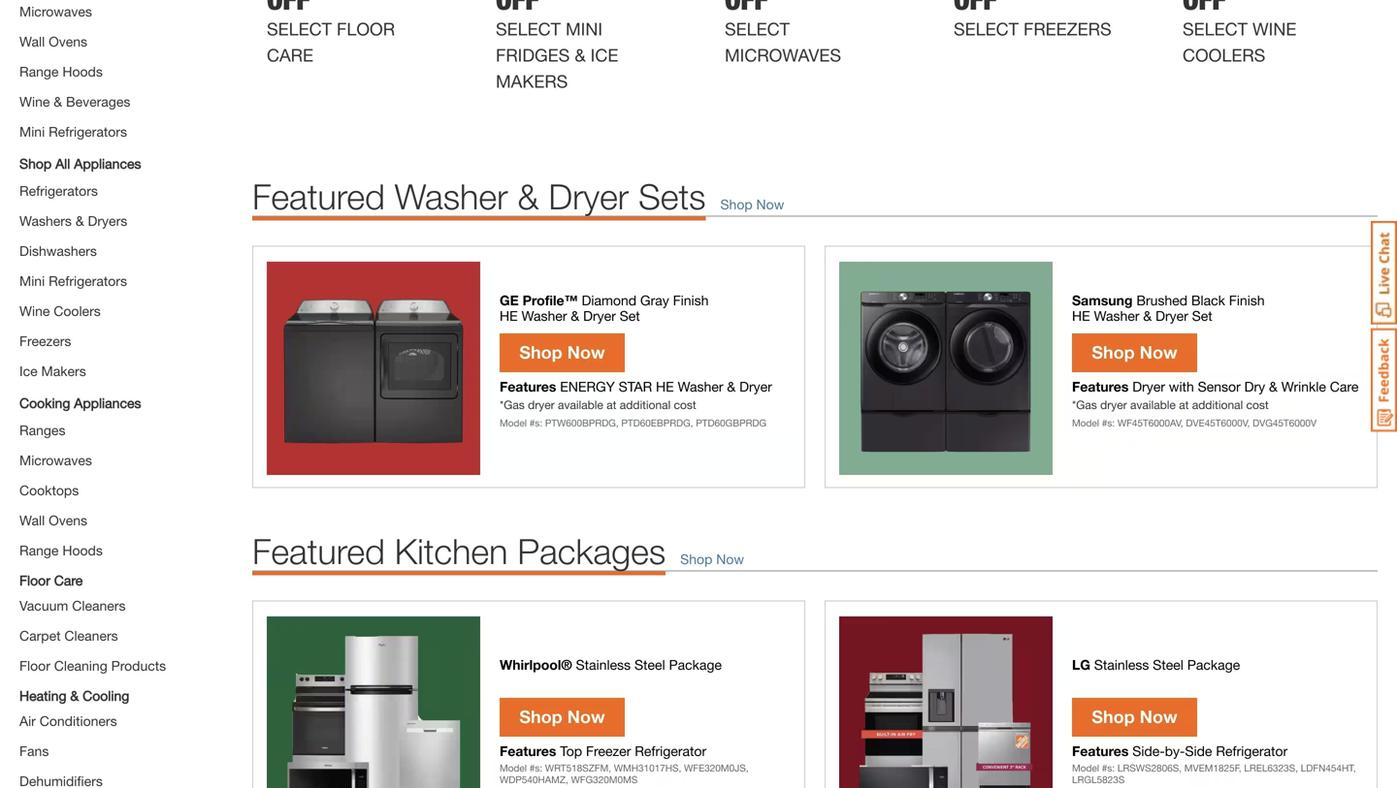 Task type: vqa. For each thing, say whether or not it's contained in the screenshot.
first Appliances from the top
yes



Task type: locate. For each thing, give the bounding box(es) containing it.
0 vertical spatial refrigerators
[[49, 124, 127, 140]]

mini refrigerators
[[19, 124, 127, 140], [19, 273, 127, 289]]

washer
[[395, 176, 508, 217]]

mini up fridges
[[566, 18, 603, 39]]

carpet cleaners link
[[19, 628, 118, 644]]

2 appliances from the top
[[74, 395, 141, 411]]

0 vertical spatial shop now link
[[706, 196, 784, 212]]

cooling
[[83, 688, 129, 704]]

featured washer & dryer sets
[[252, 176, 706, 217]]

& up conditioners
[[70, 688, 79, 704]]

dishwashers link
[[19, 243, 97, 259]]

refrigerators down the all at the top of page
[[19, 183, 98, 199]]

0 vertical spatial hoods
[[62, 64, 103, 80]]

select inside select floor care
[[267, 18, 332, 39]]

1 vertical spatial wall ovens
[[19, 513, 87, 529]]

0 vertical spatial care
[[267, 45, 313, 65]]

makers
[[496, 71, 568, 92], [41, 363, 86, 379]]

samsung brushed black he washer & dryer set image
[[825, 246, 1378, 488]]

0 vertical spatial wine
[[1253, 18, 1297, 39]]

2 range hoods from the top
[[19, 543, 103, 559]]

appliances
[[74, 156, 141, 172], [74, 395, 141, 411]]

select freezers link
[[939, 0, 1149, 62]]

fans
[[19, 744, 49, 760]]

freezers
[[1024, 18, 1112, 39], [19, 333, 71, 349]]

appliances right the all at the top of page
[[74, 156, 141, 172]]

floor for floor cleaning products
[[19, 658, 50, 674]]

0 vertical spatial microwaves
[[19, 3, 92, 19]]

0 horizontal spatial ice
[[19, 363, 38, 379]]

mini refrigerators link up wine coolers
[[19, 273, 127, 289]]

1 vertical spatial featured
[[252, 531, 385, 572]]

1 mini refrigerators from the top
[[19, 124, 127, 140]]

shop now for featured kitchen packages
[[680, 552, 744, 568]]

select for select wine coolers
[[1183, 18, 1248, 39]]

range hoods up floor care
[[19, 543, 103, 559]]

wall up wine & beverages
[[19, 33, 45, 49]]

dishwashers
[[19, 243, 97, 259]]

1 horizontal spatial freezers
[[1024, 18, 1112, 39]]

1 vertical spatial mini
[[19, 124, 45, 140]]

wall ovens link
[[19, 33, 87, 49], [19, 513, 87, 529]]

1 vertical spatial mini refrigerators link
[[19, 273, 127, 289]]

makers down freezers link
[[41, 363, 86, 379]]

range hoods link up floor care
[[19, 543, 103, 559]]

1 vertical spatial floor
[[19, 573, 50, 589]]

wall ovens link up wine & beverages
[[19, 33, 87, 49]]

2 range hoods link from the top
[[19, 543, 103, 559]]

mini
[[566, 18, 603, 39], [19, 124, 45, 140], [19, 273, 45, 289]]

wall ovens
[[19, 33, 87, 49], [19, 513, 87, 529]]

range hoods link
[[19, 64, 103, 80], [19, 543, 103, 559]]

now
[[756, 196, 784, 212], [716, 552, 744, 568]]

microwaves
[[19, 3, 92, 19], [725, 45, 841, 65], [19, 453, 92, 469]]

wine coolers link
[[19, 303, 101, 319]]

cleaners up carpet cleaners
[[72, 598, 126, 614]]

& for beverages
[[54, 94, 62, 110]]

range
[[19, 64, 59, 80], [19, 543, 59, 559]]

wine & beverages link
[[19, 94, 130, 110]]

vacuum
[[19, 598, 68, 614]]

1 vertical spatial hoods
[[62, 543, 103, 559]]

select inside select mini fridges & ice makers
[[496, 18, 561, 39]]

1 vertical spatial mini refrigerators
[[19, 273, 127, 289]]

mini inside select mini fridges & ice makers
[[566, 18, 603, 39]]

select wine coolers
[[1183, 18, 1297, 65]]

1 vertical spatial wall ovens link
[[19, 513, 87, 529]]

wall ovens down cooktops link
[[19, 513, 87, 529]]

2 mini refrigerators from the top
[[19, 273, 127, 289]]

shop now for featured washer & dryer sets
[[720, 196, 784, 212]]

cleaners up floor cleaning products link
[[64, 628, 118, 644]]

2 mini refrigerators link from the top
[[19, 273, 127, 289]]

1 horizontal spatial shop
[[680, 552, 713, 568]]

select
[[267, 18, 332, 39], [496, 18, 561, 39], [725, 18, 790, 39], [954, 18, 1019, 39], [1183, 18, 1248, 39]]

1 horizontal spatial care
[[267, 45, 313, 65]]

1 vertical spatial shop
[[720, 196, 753, 212]]

ice down freezers link
[[19, 363, 38, 379]]

& left dryers
[[75, 213, 84, 229]]

live chat image
[[1371, 221, 1397, 325]]

1 microwaves link from the top
[[19, 3, 92, 19]]

0 vertical spatial featured
[[252, 176, 385, 217]]

whirlpool® stainless steel package image
[[252, 601, 805, 789]]

appliances right cooking
[[74, 395, 141, 411]]

2 vertical spatial floor
[[19, 658, 50, 674]]

floor for floor care
[[19, 573, 50, 589]]

0 vertical spatial ice
[[591, 45, 618, 65]]

hoods
[[62, 64, 103, 80], [62, 543, 103, 559]]

1 vertical spatial ice
[[19, 363, 38, 379]]

hoods up floor care
[[62, 543, 103, 559]]

select for select microwaves
[[725, 18, 790, 39]]

ranges
[[19, 423, 65, 439]]

0 horizontal spatial shop
[[19, 156, 52, 172]]

wine for wine & beverages
[[19, 94, 50, 110]]

range hoods link up wine & beverages
[[19, 64, 103, 80]]

0 vertical spatial now
[[756, 196, 784, 212]]

makers down fridges
[[496, 71, 568, 92]]

2 vertical spatial wine
[[19, 303, 50, 319]]

1 vertical spatial wall
[[19, 513, 45, 529]]

0 vertical spatial mini refrigerators link
[[19, 124, 127, 140]]

wall down cooktops link
[[19, 513, 45, 529]]

2 vertical spatial refrigerators
[[49, 273, 127, 289]]

0 horizontal spatial now
[[716, 552, 744, 568]]

2 vertical spatial microwaves
[[19, 453, 92, 469]]

mini refrigerators down "wine & beverages" 'link'
[[19, 124, 127, 140]]

hoods up wine & beverages
[[62, 64, 103, 80]]

2 featured from the top
[[252, 531, 385, 572]]

select inside select microwaves
[[725, 18, 790, 39]]

1 vertical spatial range
[[19, 543, 59, 559]]

1 vertical spatial microwaves link
[[19, 453, 92, 469]]

0 horizontal spatial coolers
[[54, 303, 101, 319]]

select microwaves
[[725, 18, 841, 65]]

0 vertical spatial microwaves link
[[19, 3, 92, 19]]

kitchen
[[395, 531, 508, 572]]

range up wine & beverages
[[19, 64, 59, 80]]

makers inside select mini fridges & ice makers
[[496, 71, 568, 92]]

&
[[575, 45, 586, 65], [54, 94, 62, 110], [518, 176, 539, 217], [75, 213, 84, 229], [70, 688, 79, 704]]

1 vertical spatial appliances
[[74, 395, 141, 411]]

floor cleaning products
[[19, 658, 166, 674]]

1 wall ovens from the top
[[19, 33, 87, 49]]

range hoods up wine & beverages
[[19, 64, 103, 80]]

wine & beverages
[[19, 94, 130, 110]]

freezers link
[[19, 333, 71, 349]]

ovens up wine & beverages
[[49, 33, 87, 49]]

0 horizontal spatial care
[[54, 573, 83, 589]]

1 vertical spatial wine
[[19, 94, 50, 110]]

& inside select mini fridges & ice makers
[[575, 45, 586, 65]]

0 vertical spatial wall ovens
[[19, 33, 87, 49]]

0 vertical spatial wall
[[19, 33, 45, 49]]

floor
[[337, 18, 395, 39], [19, 573, 50, 589], [19, 658, 50, 674]]

1 featured from the top
[[252, 176, 385, 217]]

1 horizontal spatial now
[[756, 196, 784, 212]]

1 horizontal spatial ice
[[591, 45, 618, 65]]

ice
[[591, 45, 618, 65], [19, 363, 38, 379]]

0 vertical spatial makers
[[496, 71, 568, 92]]

1 vertical spatial now
[[716, 552, 744, 568]]

refrigerators up wine coolers
[[49, 273, 127, 289]]

0 vertical spatial appliances
[[74, 156, 141, 172]]

0 vertical spatial floor
[[337, 18, 395, 39]]

0 vertical spatial shop
[[19, 156, 52, 172]]

featured
[[252, 176, 385, 217], [252, 531, 385, 572]]

0 vertical spatial coolers
[[1183, 45, 1266, 65]]

0 horizontal spatial freezers
[[19, 333, 71, 349]]

washers
[[19, 213, 72, 229]]

1 vertical spatial shop now
[[680, 552, 744, 568]]

ovens down cooktops link
[[49, 513, 87, 529]]

1 horizontal spatial makers
[[496, 71, 568, 92]]

washers & dryers link
[[19, 213, 127, 229]]

1 vertical spatial microwaves
[[725, 45, 841, 65]]

heating & cooling link
[[19, 686, 129, 706]]

& for dryers
[[75, 213, 84, 229]]

1 vertical spatial shop now link
[[666, 552, 744, 568]]

2 wall from the top
[[19, 513, 45, 529]]

shop now link
[[706, 196, 784, 212], [666, 552, 744, 568]]

ovens
[[49, 33, 87, 49], [49, 513, 87, 529]]

1 ovens from the top
[[49, 33, 87, 49]]

refrigerators
[[49, 124, 127, 140], [19, 183, 98, 199], [49, 273, 127, 289]]

1 vertical spatial ovens
[[49, 513, 87, 529]]

microwaves link up cooktops link
[[19, 453, 92, 469]]

0 vertical spatial cleaners
[[72, 598, 126, 614]]

shop now
[[720, 196, 784, 212], [680, 552, 744, 568]]

0 vertical spatial ovens
[[49, 33, 87, 49]]

0 vertical spatial mini refrigerators
[[19, 124, 127, 140]]

select inside "select wine coolers"
[[1183, 18, 1248, 39]]

shop for featured washer & dryer sets
[[720, 196, 753, 212]]

range up floor care
[[19, 543, 59, 559]]

1 horizontal spatial coolers
[[1183, 45, 1266, 65]]

range hoods
[[19, 64, 103, 80], [19, 543, 103, 559]]

& inside heating & cooling link
[[70, 688, 79, 704]]

cooktops link
[[19, 483, 79, 499]]

mini down dishwashers link
[[19, 273, 45, 289]]

microwaves for 1st microwaves link from the bottom
[[19, 453, 92, 469]]

shop
[[19, 156, 52, 172], [720, 196, 753, 212], [680, 552, 713, 568]]

1 wall from the top
[[19, 33, 45, 49]]

2 horizontal spatial shop
[[720, 196, 753, 212]]

2 wall ovens from the top
[[19, 513, 87, 529]]

wall
[[19, 33, 45, 49], [19, 513, 45, 529]]

conditioners
[[40, 714, 117, 730]]

mini refrigerators for 1st mini refrigerators link from the bottom of the page
[[19, 273, 127, 289]]

1 vertical spatial makers
[[41, 363, 86, 379]]

cleaners
[[72, 598, 126, 614], [64, 628, 118, 644]]

shop for featured kitchen packages
[[680, 552, 713, 568]]

2 ovens from the top
[[49, 513, 87, 529]]

wine inside "select wine coolers"
[[1253, 18, 1297, 39]]

microwaves link
[[19, 3, 92, 19], [19, 453, 92, 469]]

care
[[267, 45, 313, 65], [54, 573, 83, 589]]

wine coolers
[[19, 303, 101, 319]]

0 vertical spatial range
[[19, 64, 59, 80]]

microwaves link up "wine & beverages" 'link'
[[19, 3, 92, 19]]

1 wall ovens link from the top
[[19, 33, 87, 49]]

0 vertical spatial range hoods link
[[19, 64, 103, 80]]

refrigerators down the "beverages"
[[49, 124, 127, 140]]

1 vertical spatial cleaners
[[64, 628, 118, 644]]

coolers
[[1183, 45, 1266, 65], [54, 303, 101, 319]]

& for cooling
[[70, 688, 79, 704]]

select floor care
[[267, 18, 395, 65]]

mini down wine & beverages
[[19, 124, 45, 140]]

select freezers
[[954, 18, 1112, 39]]

1 vertical spatial range hoods link
[[19, 543, 103, 559]]

ice right fridges
[[591, 45, 618, 65]]

vacuum cleaners
[[19, 598, 126, 614]]

0 vertical spatial mini
[[566, 18, 603, 39]]

wine
[[1253, 18, 1297, 39], [19, 94, 50, 110], [19, 303, 50, 319]]

heating & cooling
[[19, 688, 129, 704]]

mini refrigerators link
[[19, 124, 127, 140], [19, 273, 127, 289]]

sets
[[639, 176, 706, 217]]

carpet
[[19, 628, 61, 644]]

2 vertical spatial shop
[[680, 552, 713, 568]]

wall ovens link down cooktops link
[[19, 513, 87, 529]]

1 appliances from the top
[[74, 156, 141, 172]]

mini refrigerators up wine coolers
[[19, 273, 127, 289]]

0 vertical spatial shop now
[[720, 196, 784, 212]]

1 vertical spatial freezers
[[19, 333, 71, 349]]

& left dryer
[[518, 176, 539, 217]]

0 vertical spatial range hoods
[[19, 64, 103, 80]]

wall for 2nd wall ovens link from the bottom
[[19, 33, 45, 49]]

& right fridges
[[575, 45, 586, 65]]

0 vertical spatial wall ovens link
[[19, 33, 87, 49]]

wall ovens up wine & beverages
[[19, 33, 87, 49]]

mini refrigerators link down "wine & beverages" 'link'
[[19, 124, 127, 140]]

& left the "beverages"
[[54, 94, 62, 110]]

1 vertical spatial range hoods
[[19, 543, 103, 559]]

2 range from the top
[[19, 543, 59, 559]]



Task type: describe. For each thing, give the bounding box(es) containing it.
dryer
[[549, 176, 629, 217]]

now for featured washer & dryer sets
[[756, 196, 784, 212]]

1 vertical spatial coolers
[[54, 303, 101, 319]]

air conditioners link
[[19, 714, 117, 730]]

carpet cleaners
[[19, 628, 118, 644]]

wall for 2nd wall ovens link
[[19, 513, 45, 529]]

1 range from the top
[[19, 64, 59, 80]]

washers & dryers
[[19, 213, 127, 229]]

cleaners for vacuum cleaners
[[72, 598, 126, 614]]

1 vertical spatial refrigerators
[[19, 183, 98, 199]]

select wine coolers link
[[1168, 0, 1378, 88]]

0 vertical spatial freezers
[[1024, 18, 1112, 39]]

ice inside select mini fridges & ice makers
[[591, 45, 618, 65]]

shop all appliances
[[19, 156, 141, 172]]

0 horizontal spatial makers
[[41, 363, 86, 379]]

lg stainless steel package image
[[825, 601, 1378, 789]]

1 range hoods from the top
[[19, 64, 103, 80]]

air conditioners
[[19, 714, 117, 730]]

beverages
[[66, 94, 130, 110]]

now for featured kitchen packages
[[716, 552, 744, 568]]

featured kitchen packages
[[252, 531, 666, 572]]

dryers
[[88, 213, 127, 229]]

1 mini refrigerators link from the top
[[19, 124, 127, 140]]

featured for featured washer & dryer sets
[[252, 176, 385, 217]]

mini refrigerators for second mini refrigerators link from the bottom
[[19, 124, 127, 140]]

ranges link
[[19, 423, 65, 439]]

feedback link image
[[1371, 328, 1397, 433]]

air
[[19, 714, 36, 730]]

2 wall ovens link from the top
[[19, 513, 87, 529]]

coolers inside "select wine coolers"
[[1183, 45, 1266, 65]]

2 vertical spatial mini
[[19, 273, 45, 289]]

wine for wine coolers
[[19, 303, 50, 319]]

ice makers
[[19, 363, 86, 379]]

fans link
[[19, 744, 49, 760]]

select mini fridges & ice makers link
[[481, 0, 691, 114]]

1 hoods from the top
[[62, 64, 103, 80]]

ovens for 2nd wall ovens link from the bottom
[[49, 33, 87, 49]]

1 range hoods link from the top
[[19, 64, 103, 80]]

cooktops
[[19, 483, 79, 499]]

all
[[55, 156, 70, 172]]

floor inside select floor care
[[337, 18, 395, 39]]

products
[[111, 658, 166, 674]]

select for select mini fridges & ice makers
[[496, 18, 561, 39]]

floor cleaning products link
[[19, 658, 166, 674]]

refrigerators link
[[19, 183, 98, 199]]

2 microwaves link from the top
[[19, 453, 92, 469]]

featured for featured kitchen packages
[[252, 531, 385, 572]]

vacuum cleaners link
[[19, 598, 126, 614]]

care inside select floor care
[[267, 45, 313, 65]]

packages
[[518, 531, 666, 572]]

select floor care link
[[252, 0, 462, 88]]

cooking
[[19, 395, 70, 411]]

shop now link for featured kitchen packages
[[666, 552, 744, 568]]

cleaning
[[54, 658, 107, 674]]

select for select floor care
[[267, 18, 332, 39]]

fridges
[[496, 45, 570, 65]]

2 hoods from the top
[[62, 543, 103, 559]]

floor care link
[[19, 571, 83, 591]]

shop now link for featured washer & dryer sets
[[706, 196, 784, 212]]

cleaners for carpet cleaners
[[64, 628, 118, 644]]

floor care
[[19, 573, 83, 589]]

ice makers link
[[19, 363, 86, 379]]

microwaves for 2nd microwaves link from the bottom
[[19, 3, 92, 19]]

heating
[[19, 688, 66, 704]]

select mini fridges & ice makers
[[496, 18, 618, 92]]

cooking appliances
[[19, 395, 141, 411]]

ge profile™ diamond gray finish he washer & dryer set image
[[252, 246, 805, 488]]

1 vertical spatial care
[[54, 573, 83, 589]]

ovens for 2nd wall ovens link
[[49, 513, 87, 529]]

select for select freezers
[[954, 18, 1019, 39]]

select microwaves link
[[710, 0, 920, 88]]



